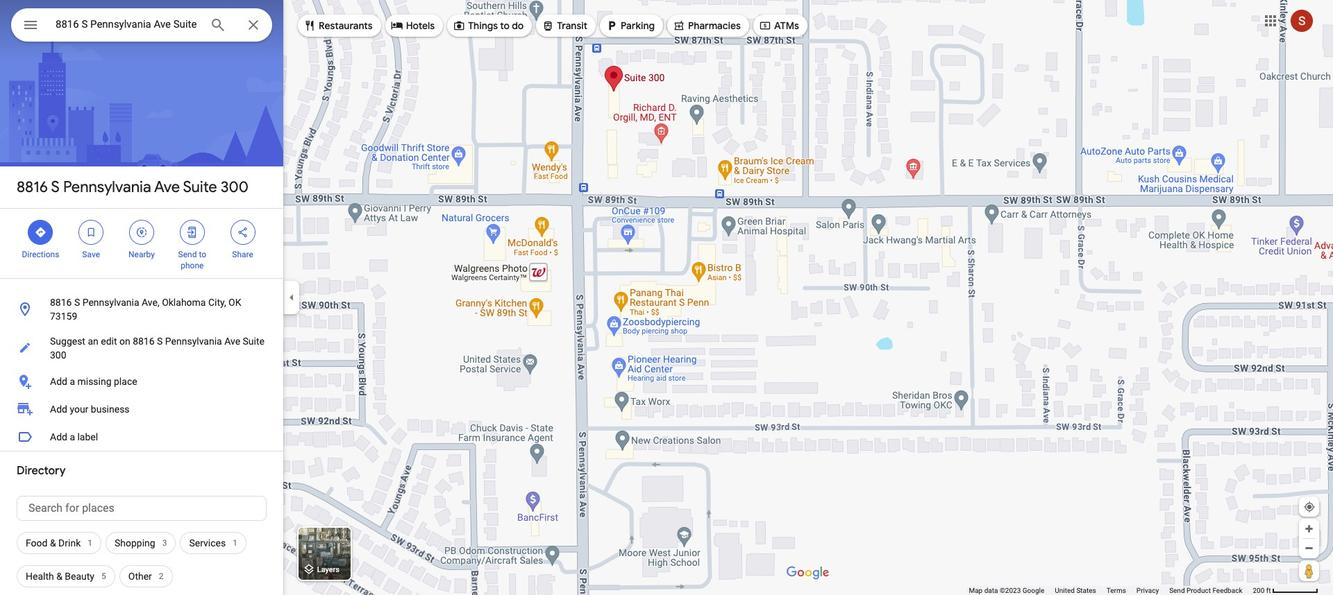 Task type: vqa. For each thing, say whether or not it's contained in the screenshot.
topmost 3603
no



Task type: locate. For each thing, give the bounding box(es) containing it.
s up 73159
[[74, 297, 80, 308]]

1 right services at the bottom of the page
[[233, 539, 237, 549]]

s down "8816 s pennsylvania ave, oklahoma city, ok 73159"
[[157, 336, 163, 347]]

a for label
[[70, 432, 75, 443]]

terms button
[[1107, 587, 1127, 596]]


[[85, 225, 97, 240]]

services
[[189, 538, 226, 549]]

1 vertical spatial 300
[[50, 350, 66, 361]]

send product feedback button
[[1170, 587, 1243, 596]]

1 vertical spatial add
[[50, 404, 67, 415]]

s for 8816 s pennsylvania ave suite 300
[[51, 178, 60, 197]]

 button
[[11, 8, 50, 44]]

add inside button
[[50, 432, 67, 443]]


[[304, 18, 316, 33]]

to up phone
[[199, 250, 206, 260]]

& right the food
[[50, 538, 56, 549]]

send inside the send to phone
[[178, 250, 197, 260]]

to left do
[[500, 19, 510, 32]]

1 inside services 1
[[233, 539, 237, 549]]

pennsylvania down oklahoma
[[165, 336, 222, 347]]

things
[[468, 19, 498, 32]]

2 horizontal spatial 8816
[[133, 336, 155, 347]]

add a label
[[50, 432, 98, 443]]

ave down ok
[[224, 336, 240, 347]]

a inside button
[[70, 376, 75, 388]]

1 vertical spatial 8816
[[50, 297, 72, 308]]

pennsylvania
[[63, 178, 151, 197], [82, 297, 139, 308], [165, 336, 222, 347]]

0 vertical spatial a
[[70, 376, 75, 388]]

united states button
[[1055, 587, 1097, 596]]

footer
[[969, 587, 1253, 596]]

0 horizontal spatial 8816
[[17, 178, 48, 197]]

1 horizontal spatial ave
[[224, 336, 240, 347]]

0 horizontal spatial 1
[[88, 539, 92, 549]]


[[135, 225, 148, 240]]

suite inside the suggest an edit on 8816 s pennsylvania ave suite 300
[[243, 336, 265, 347]]

1 vertical spatial s
[[74, 297, 80, 308]]

8816 right on at the left bottom of the page
[[133, 336, 155, 347]]

8816 s pennsylvania ave, oklahoma city, ok 73159 button
[[0, 290, 283, 329]]


[[391, 18, 403, 33]]

show your location image
[[1304, 501, 1316, 514]]

2 vertical spatial 8816
[[133, 336, 155, 347]]

 hotels
[[391, 18, 435, 33]]

2 horizontal spatial s
[[157, 336, 163, 347]]

1 vertical spatial pennsylvania
[[82, 297, 139, 308]]

2
[[159, 572, 164, 582]]

1 inside "food & drink 1"
[[88, 539, 92, 549]]

0 horizontal spatial &
[[50, 538, 56, 549]]

2 vertical spatial s
[[157, 336, 163, 347]]

footer containing map data ©2023 google
[[969, 587, 1253, 596]]

food
[[26, 538, 48, 549]]

atms
[[774, 19, 799, 32]]

1 horizontal spatial 300
[[221, 178, 249, 197]]

1
[[88, 539, 92, 549], [233, 539, 237, 549]]

pennsylvania up 
[[63, 178, 151, 197]]

google
[[1023, 588, 1045, 595]]

8816 inside "8816 s pennsylvania ave, oklahoma city, ok 73159"
[[50, 297, 72, 308]]

city,
[[208, 297, 226, 308]]

pennsylvania inside "8816 s pennsylvania ave, oklahoma city, ok 73159"
[[82, 297, 139, 308]]

2 1 from the left
[[233, 539, 237, 549]]

a left label
[[70, 432, 75, 443]]

pennsylvania up edit
[[82, 297, 139, 308]]

1 horizontal spatial send
[[1170, 588, 1185, 595]]

add left your
[[50, 404, 67, 415]]

0 vertical spatial add
[[50, 376, 67, 388]]

8816 up 73159
[[50, 297, 72, 308]]

1 vertical spatial to
[[199, 250, 206, 260]]

1 horizontal spatial s
[[74, 297, 80, 308]]

ave
[[154, 178, 180, 197], [224, 336, 240, 347]]

200
[[1253, 588, 1265, 595]]

2 add from the top
[[50, 404, 67, 415]]

other 2
[[128, 572, 164, 583]]

8816
[[17, 178, 48, 197], [50, 297, 72, 308], [133, 336, 155, 347]]

0 horizontal spatial ave
[[154, 178, 180, 197]]

s
[[51, 178, 60, 197], [74, 297, 80, 308], [157, 336, 163, 347]]

1 vertical spatial &
[[56, 572, 62, 583]]


[[673, 18, 686, 33]]

add left label
[[50, 432, 67, 443]]

send inside button
[[1170, 588, 1185, 595]]

1 horizontal spatial to
[[500, 19, 510, 32]]

1 vertical spatial ave
[[224, 336, 240, 347]]

0 vertical spatial 8816
[[17, 178, 48, 197]]

google account: sheryl atherton  
(sheryl.atherton@adept.ai) image
[[1291, 9, 1313, 32]]

1 right drink
[[88, 539, 92, 549]]

do
[[512, 19, 524, 32]]

300 up 
[[221, 178, 249, 197]]

map data ©2023 google
[[969, 588, 1045, 595]]

send left product
[[1170, 588, 1185, 595]]

0 horizontal spatial suite
[[183, 178, 217, 197]]

0 vertical spatial to
[[500, 19, 510, 32]]

a left missing
[[70, 376, 75, 388]]

none field inside the 8816 s pennsylvania ave suite 300, oklahoma city, ok 73159 field
[[56, 16, 199, 33]]

& for drink
[[50, 538, 56, 549]]

directory
[[17, 465, 66, 479]]

2 vertical spatial pennsylvania
[[165, 336, 222, 347]]

services 1
[[189, 538, 237, 549]]

s up the directions
[[51, 178, 60, 197]]


[[606, 18, 618, 33]]

2 a from the top
[[70, 432, 75, 443]]

add inside button
[[50, 376, 67, 388]]

feedback
[[1213, 588, 1243, 595]]

1 horizontal spatial &
[[56, 572, 62, 583]]

0 vertical spatial &
[[50, 538, 56, 549]]

8816 for 8816 s pennsylvania ave suite 300
[[17, 178, 48, 197]]

1 horizontal spatial 1
[[233, 539, 237, 549]]

 pharmacies
[[673, 18, 741, 33]]

 things to do
[[453, 18, 524, 33]]

300
[[221, 178, 249, 197], [50, 350, 66, 361]]

1 1 from the left
[[88, 539, 92, 549]]

restaurants
[[319, 19, 373, 32]]

ave up 'actions for 8816 s pennsylvania ave suite 300' region
[[154, 178, 180, 197]]

s inside the suggest an edit on 8816 s pennsylvania ave suite 300
[[157, 336, 163, 347]]

1 vertical spatial a
[[70, 432, 75, 443]]

& right health
[[56, 572, 62, 583]]

suggest an edit on 8816 s pennsylvania ave suite 300 button
[[0, 329, 283, 368]]

None field
[[56, 16, 199, 33]]

3 add from the top
[[50, 432, 67, 443]]

none text field inside 8816 s pennsylvania ave suite 300 main content
[[17, 497, 267, 522]]

0 horizontal spatial to
[[199, 250, 206, 260]]

1 a from the top
[[70, 376, 75, 388]]

s inside "8816 s pennsylvania ave, oklahoma city, ok 73159"
[[74, 297, 80, 308]]

& for beauty
[[56, 572, 62, 583]]

 restaurants
[[304, 18, 373, 33]]

google maps element
[[0, 0, 1334, 596]]

hotels
[[406, 19, 435, 32]]

 search field
[[11, 8, 272, 44]]

1 add from the top
[[50, 376, 67, 388]]

ok
[[229, 297, 241, 308]]

add
[[50, 376, 67, 388], [50, 404, 67, 415], [50, 432, 67, 443]]

0 vertical spatial suite
[[183, 178, 217, 197]]

None text field
[[17, 497, 267, 522]]

a inside button
[[70, 432, 75, 443]]

0 vertical spatial 300
[[221, 178, 249, 197]]

to
[[500, 19, 510, 32], [199, 250, 206, 260]]

to inside  things to do
[[500, 19, 510, 32]]

0 vertical spatial pennsylvania
[[63, 178, 151, 197]]

pennsylvania inside the suggest an edit on 8816 s pennsylvania ave suite 300
[[165, 336, 222, 347]]

suggest
[[50, 336, 85, 347]]

8816 up 
[[17, 178, 48, 197]]

2 vertical spatial add
[[50, 432, 67, 443]]

1 vertical spatial send
[[1170, 588, 1185, 595]]

to inside the send to phone
[[199, 250, 206, 260]]

8816 for 8816 s pennsylvania ave, oklahoma city, ok 73159
[[50, 297, 72, 308]]

0 horizontal spatial 300
[[50, 350, 66, 361]]

0 horizontal spatial send
[[178, 250, 197, 260]]

suite
[[183, 178, 217, 197], [243, 336, 265, 347]]

300 down the 'suggest'
[[50, 350, 66, 361]]

a
[[70, 376, 75, 388], [70, 432, 75, 443]]

0 horizontal spatial s
[[51, 178, 60, 197]]

send up phone
[[178, 250, 197, 260]]

beauty
[[65, 572, 94, 583]]

1 horizontal spatial suite
[[243, 336, 265, 347]]

1 vertical spatial suite
[[243, 336, 265, 347]]

add left missing
[[50, 376, 67, 388]]

ave,
[[142, 297, 160, 308]]

on
[[119, 336, 130, 347]]

0 vertical spatial send
[[178, 250, 197, 260]]

0 vertical spatial s
[[51, 178, 60, 197]]

1 horizontal spatial 8816
[[50, 297, 72, 308]]


[[542, 18, 554, 33]]



Task type: describe. For each thing, give the bounding box(es) containing it.
0 vertical spatial ave
[[154, 178, 180, 197]]

privacy button
[[1137, 587, 1159, 596]]

health
[[26, 572, 54, 583]]

terms
[[1107, 588, 1127, 595]]

s for 8816 s pennsylvania ave, oklahoma city, ok 73159
[[74, 297, 80, 308]]

8816 inside the suggest an edit on 8816 s pennsylvania ave suite 300
[[133, 336, 155, 347]]

add for add a label
[[50, 432, 67, 443]]

drink
[[58, 538, 81, 549]]

pennsylvania for ave
[[63, 178, 151, 197]]

privacy
[[1137, 588, 1159, 595]]

send to phone
[[178, 250, 206, 271]]

add a missing place
[[50, 376, 137, 388]]

zoom in image
[[1304, 524, 1315, 535]]

add for add a missing place
[[50, 376, 67, 388]]

place
[[114, 376, 137, 388]]

add a label button
[[0, 424, 283, 451]]

health & beauty 5
[[26, 572, 106, 583]]

united states
[[1055, 588, 1097, 595]]


[[34, 225, 47, 240]]

product
[[1187, 588, 1211, 595]]

pennsylvania for ave,
[[82, 297, 139, 308]]

add a missing place button
[[0, 368, 283, 396]]

an
[[88, 336, 98, 347]]

states
[[1077, 588, 1097, 595]]

 atms
[[759, 18, 799, 33]]

business
[[91, 404, 130, 415]]

send product feedback
[[1170, 588, 1243, 595]]

share
[[232, 250, 253, 260]]

nearby
[[129, 250, 155, 260]]

other
[[128, 572, 152, 583]]

add your business
[[50, 404, 130, 415]]

8816 S Pennsylvania Ave Suite 300, Oklahoma City, OK 73159 field
[[11, 8, 272, 42]]

save
[[82, 250, 100, 260]]

pharmacies
[[688, 19, 741, 32]]

missing
[[77, 376, 112, 388]]

a for missing
[[70, 376, 75, 388]]

transit
[[557, 19, 588, 32]]

 transit
[[542, 18, 588, 33]]

suggest an edit on 8816 s pennsylvania ave suite 300
[[50, 336, 265, 361]]

edit
[[101, 336, 117, 347]]

food & drink 1
[[26, 538, 92, 549]]

8816 s pennsylvania ave suite 300
[[17, 178, 249, 197]]

add your business link
[[0, 396, 283, 424]]

your
[[70, 404, 88, 415]]

zoom out image
[[1304, 544, 1315, 554]]

ave inside the suggest an edit on 8816 s pennsylvania ave suite 300
[[224, 336, 240, 347]]

shopping 3
[[115, 538, 167, 549]]


[[453, 18, 465, 33]]

footer inside google maps element
[[969, 587, 1253, 596]]

directions
[[22, 250, 59, 260]]

add for add your business
[[50, 404, 67, 415]]

200 ft button
[[1253, 588, 1319, 595]]

send for send to phone
[[178, 250, 197, 260]]


[[759, 18, 772, 33]]


[[22, 15, 39, 35]]


[[186, 225, 199, 240]]

collapse side panel image
[[284, 290, 299, 306]]

8816 s pennsylvania ave, oklahoma city, ok 73159
[[50, 297, 241, 322]]

united
[[1055, 588, 1075, 595]]

layers
[[317, 566, 340, 575]]

data
[[985, 588, 998, 595]]

parking
[[621, 19, 655, 32]]

map
[[969, 588, 983, 595]]

©2023
[[1000, 588, 1021, 595]]

label
[[77, 432, 98, 443]]

 parking
[[606, 18, 655, 33]]

shopping
[[115, 538, 155, 549]]

phone
[[181, 261, 204, 271]]

3
[[162, 539, 167, 549]]

5
[[101, 572, 106, 582]]

200 ft
[[1253, 588, 1271, 595]]

send for send product feedback
[[1170, 588, 1185, 595]]

ft
[[1267, 588, 1271, 595]]

8816 s pennsylvania ave suite 300 main content
[[0, 0, 283, 596]]


[[237, 225, 249, 240]]

actions for 8816 s pennsylvania ave suite 300 region
[[0, 209, 283, 279]]

show street view coverage image
[[1300, 561, 1320, 582]]

300 inside the suggest an edit on 8816 s pennsylvania ave suite 300
[[50, 350, 66, 361]]

73159
[[50, 311, 77, 322]]

oklahoma
[[162, 297, 206, 308]]



